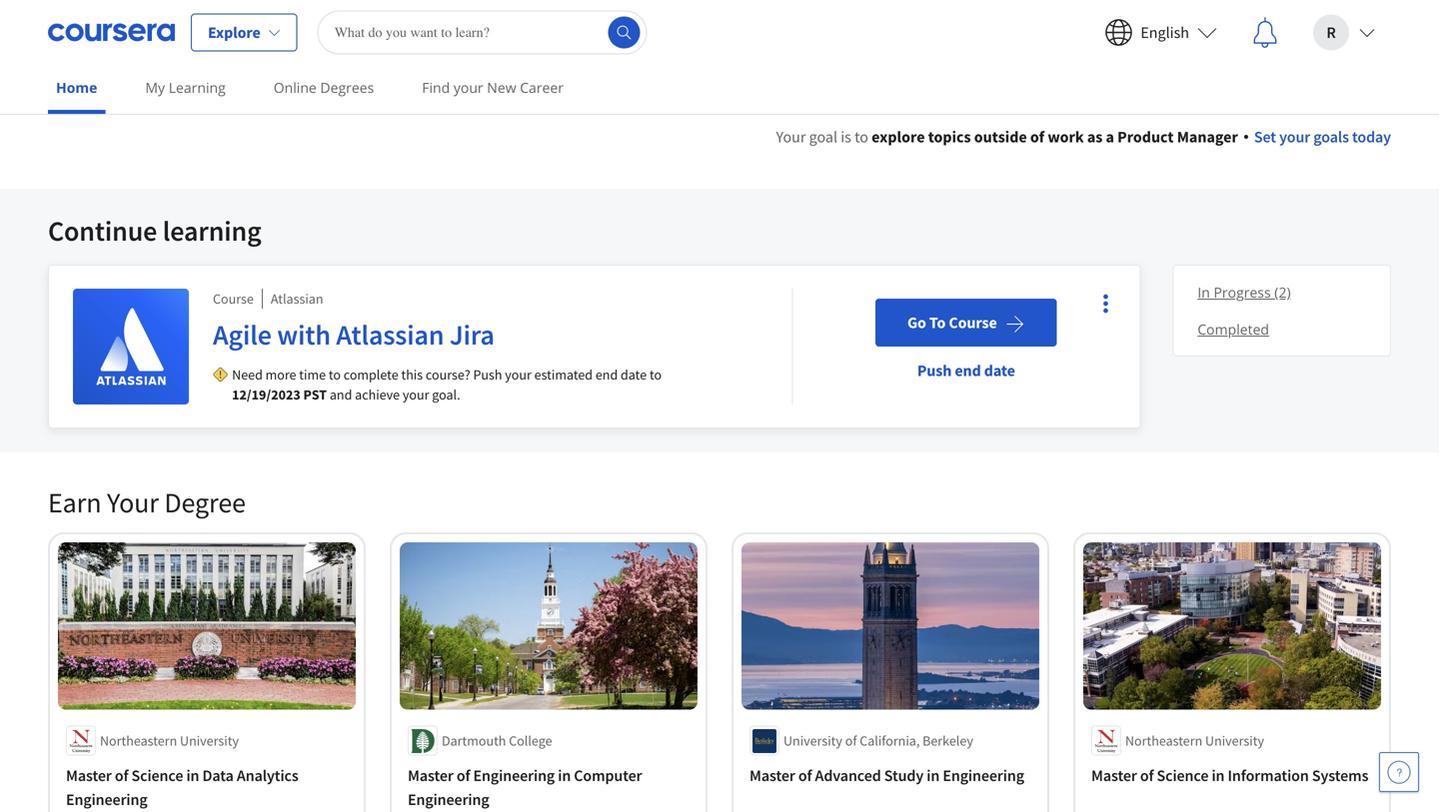 Task type: vqa. For each thing, say whether or not it's contained in the screenshot.
Examples To Find Limits • 16 Minutes
no



Task type: locate. For each thing, give the bounding box(es) containing it.
earn
[[48, 485, 101, 520]]

science inside master of science in data analytics engineering
[[131, 766, 183, 786]]

1 horizontal spatial northeastern
[[1125, 732, 1203, 750]]

12/19/2023
[[232, 386, 301, 404]]

university for master of science in data analytics engineering
[[180, 732, 239, 750]]

in left computer
[[558, 766, 571, 786]]

course right to
[[949, 313, 997, 333]]

date inside need more time to complete this course? push your estimated end date to 12/19/2023 pst and achieve your goal.
[[621, 366, 647, 384]]

0 horizontal spatial university
[[180, 732, 239, 750]]

coursera image
[[48, 16, 175, 48]]

in left information
[[1212, 766, 1225, 786]]

online
[[274, 78, 317, 97]]

atlassian up complete
[[336, 317, 444, 352]]

1 vertical spatial course
[[949, 313, 997, 333]]

1 horizontal spatial end
[[955, 361, 981, 381]]

of for master of science in information systems
[[1140, 766, 1154, 786]]

atlassian
[[271, 290, 323, 308], [336, 317, 444, 352]]

2 master from the left
[[408, 766, 454, 786]]

science
[[131, 766, 183, 786], [1157, 766, 1209, 786]]

1 science from the left
[[131, 766, 183, 786]]

in right the study
[[927, 766, 940, 786]]

northeastern up master of science in data analytics engineering
[[100, 732, 177, 750]]

northeastern university up master of science in information systems
[[1125, 732, 1264, 750]]

None search field
[[318, 10, 647, 54]]

outside
[[974, 127, 1027, 147]]

help center image
[[1387, 761, 1411, 785]]

university up advanced
[[784, 732, 842, 750]]

0 horizontal spatial science
[[131, 766, 183, 786]]

push end date
[[917, 361, 1015, 381]]

agile
[[213, 317, 272, 352]]

in inside master of engineering in computer engineering
[[558, 766, 571, 786]]

find your new career link
[[414, 65, 572, 110]]

course up agile
[[213, 290, 254, 308]]

goal
[[809, 127, 838, 147]]

atlassian up the with on the top left
[[271, 290, 323, 308]]

university up master of science in information systems link
[[1205, 732, 1264, 750]]

your
[[454, 78, 483, 97], [1279, 127, 1310, 147], [505, 366, 532, 384], [403, 386, 429, 404]]

home link
[[48, 65, 105, 114]]

explore button
[[191, 13, 298, 51]]

1 university from the left
[[180, 732, 239, 750]]

northeastern university up master of science in data analytics engineering
[[100, 732, 239, 750]]

0 vertical spatial course
[[213, 290, 254, 308]]

jira
[[450, 317, 495, 352]]

1 horizontal spatial date
[[984, 361, 1015, 381]]

course?
[[426, 366, 470, 384]]

0 vertical spatial your
[[776, 127, 806, 147]]

achieve
[[355, 386, 400, 404]]

systems
[[1312, 766, 1369, 786]]

in progress (2) link
[[1190, 274, 1374, 311]]

2 science from the left
[[1157, 766, 1209, 786]]

set your goals today
[[1254, 127, 1391, 147]]

3 university from the left
[[1205, 732, 1264, 750]]

agile with atlassian jira image
[[73, 289, 189, 405]]

master for master of science in information systems
[[1091, 766, 1137, 786]]

2 horizontal spatial to
[[855, 127, 868, 147]]

this
[[401, 366, 423, 384]]

analytics
[[237, 766, 298, 786]]

find your new career
[[422, 78, 564, 97]]

agile with atlassian jira link
[[213, 317, 736, 361]]

earn your degree collection element
[[36, 453, 1403, 813]]

your left goal
[[776, 127, 806, 147]]

r button
[[1297, 0, 1391, 64]]

master of engineering in computer engineering
[[408, 766, 642, 810]]

in inside master of science in data analytics engineering
[[186, 766, 199, 786]]

1 northeastern university from the left
[[100, 732, 239, 750]]

to right is
[[855, 127, 868, 147]]

0 horizontal spatial northeastern university
[[100, 732, 239, 750]]

main content
[[0, 101, 1439, 813]]

0 horizontal spatial atlassian
[[271, 290, 323, 308]]

your right earn
[[107, 485, 159, 520]]

1 horizontal spatial university
[[784, 732, 842, 750]]

science for data
[[131, 766, 183, 786]]

push
[[917, 361, 952, 381], [473, 366, 502, 384]]

date right estimated
[[621, 366, 647, 384]]

1 horizontal spatial science
[[1157, 766, 1209, 786]]

with
[[277, 317, 331, 352]]

master
[[66, 766, 112, 786], [408, 766, 454, 786], [750, 766, 795, 786], [1091, 766, 1137, 786]]

4 in from the left
[[1212, 766, 1225, 786]]

(2)
[[1275, 283, 1291, 302]]

4 master from the left
[[1091, 766, 1137, 786]]

english button
[[1089, 0, 1233, 64]]

as
[[1087, 127, 1103, 147]]

need
[[232, 366, 263, 384]]

in for master of science in information systems
[[1212, 766, 1225, 786]]

1 horizontal spatial northeastern university
[[1125, 732, 1264, 750]]

to right estimated
[[650, 366, 662, 384]]

2 university from the left
[[784, 732, 842, 750]]

your down this
[[403, 386, 429, 404]]

engineering
[[473, 766, 555, 786], [943, 766, 1024, 786], [66, 790, 148, 810], [408, 790, 489, 810]]

course
[[213, 290, 254, 308], [949, 313, 997, 333]]

2 northeastern from the left
[[1125, 732, 1203, 750]]

push down agile with atlassian jira link
[[473, 366, 502, 384]]

northeastern up master of science in information systems
[[1125, 732, 1203, 750]]

university up data
[[180, 732, 239, 750]]

1 horizontal spatial push
[[917, 361, 952, 381]]

date down go to course button at the top
[[984, 361, 1015, 381]]

master for master of advanced study in engineering
[[750, 766, 795, 786]]

end down go to course button at the top
[[955, 361, 981, 381]]

advanced
[[815, 766, 881, 786]]

0 horizontal spatial course
[[213, 290, 254, 308]]

berkeley
[[923, 732, 973, 750]]

of inside master of engineering in computer engineering
[[457, 766, 470, 786]]

smile image
[[1097, 311, 1121, 335]]

date
[[984, 361, 1015, 381], [621, 366, 647, 384]]

3 in from the left
[[927, 766, 940, 786]]

1 horizontal spatial atlassian
[[336, 317, 444, 352]]

0 horizontal spatial to
[[329, 366, 341, 384]]

your
[[776, 127, 806, 147], [107, 485, 159, 520]]

university
[[180, 732, 239, 750], [784, 732, 842, 750], [1205, 732, 1264, 750]]

0 horizontal spatial date
[[621, 366, 647, 384]]

0 horizontal spatial push
[[473, 366, 502, 384]]

of inside master of science in data analytics engineering
[[115, 766, 128, 786]]

and
[[330, 386, 352, 404]]

master of science in information systems link
[[1091, 764, 1373, 788]]

r
[[1327, 22, 1336, 42]]

of for master of science in data analytics engineering
[[115, 766, 128, 786]]

end right estimated
[[596, 366, 618, 384]]

line chart image
[[1097, 239, 1121, 263]]

in for master of science in data analytics engineering
[[186, 766, 199, 786]]

find
[[422, 78, 450, 97]]

2 horizontal spatial university
[[1205, 732, 1264, 750]]

1 horizontal spatial course
[[949, 313, 997, 333]]

0 vertical spatial atlassian
[[271, 290, 323, 308]]

0 horizontal spatial northeastern
[[100, 732, 177, 750]]

1 in from the left
[[186, 766, 199, 786]]

push inside button
[[917, 361, 952, 381]]

work
[[1048, 127, 1084, 147]]

to up the "and" at the left top of the page
[[329, 366, 341, 384]]

master of science in data analytics engineering link
[[66, 764, 348, 812]]

of for master of advanced study in engineering
[[798, 766, 812, 786]]

3 master from the left
[[750, 766, 795, 786]]

push down to
[[917, 361, 952, 381]]

study
[[884, 766, 924, 786]]

master of science in data analytics engineering
[[66, 766, 298, 810]]

1 master from the left
[[66, 766, 112, 786]]

progress
[[1214, 283, 1271, 302]]

my
[[145, 78, 165, 97]]

0 horizontal spatial your
[[107, 485, 159, 520]]

end
[[955, 361, 981, 381], [596, 366, 618, 384]]

2 in from the left
[[558, 766, 571, 786]]

northeastern university for information
[[1125, 732, 1264, 750]]

time
[[299, 366, 326, 384]]

master inside master of engineering in computer engineering
[[408, 766, 454, 786]]

1 horizontal spatial your
[[776, 127, 806, 147]]

degrees
[[320, 78, 374, 97]]

go
[[907, 313, 926, 333]]

is
[[841, 127, 851, 147]]

0 horizontal spatial end
[[596, 366, 618, 384]]

to
[[855, 127, 868, 147], [329, 366, 341, 384], [650, 366, 662, 384]]

master inside master of science in data analytics engineering
[[66, 766, 112, 786]]

1 northeastern from the left
[[100, 732, 177, 750]]

science left data
[[131, 766, 183, 786]]

push end date button
[[901, 347, 1031, 395]]

2 northeastern university from the left
[[1125, 732, 1264, 750]]

1 vertical spatial your
[[107, 485, 159, 520]]

in left data
[[186, 766, 199, 786]]

science left information
[[1157, 766, 1209, 786]]

What do you want to learn? text field
[[318, 10, 647, 54]]

northeastern for information
[[1125, 732, 1203, 750]]

online degrees
[[274, 78, 374, 97]]

home
[[56, 78, 97, 97]]

your right set
[[1279, 127, 1310, 147]]



Task type: describe. For each thing, give the bounding box(es) containing it.
master of science in information systems
[[1091, 766, 1369, 786]]

course inside button
[[949, 313, 997, 333]]

science for information
[[1157, 766, 1209, 786]]

data
[[202, 766, 234, 786]]

online degrees link
[[266, 65, 382, 110]]

northeastern for data
[[100, 732, 177, 750]]

of for university of california, berkeley
[[845, 732, 857, 750]]

dartmouth
[[442, 732, 506, 750]]

information
[[1228, 766, 1309, 786]]

estimated
[[534, 366, 593, 384]]

college
[[509, 732, 552, 750]]

in progress (2)
[[1198, 283, 1291, 302]]

your right the find
[[454, 78, 483, 97]]

complete
[[344, 366, 398, 384]]

goals
[[1314, 127, 1349, 147]]

master of advanced study in engineering link
[[750, 764, 1031, 788]]

go to course
[[907, 313, 997, 333]]

pst
[[303, 386, 327, 404]]

today
[[1352, 127, 1391, 147]]

need more time to complete this course? push your estimated end date to 12/19/2023 pst and achieve your goal.
[[232, 366, 662, 404]]

goal.
[[432, 386, 460, 404]]

your inside dropdown button
[[1279, 127, 1310, 147]]

continue
[[48, 213, 157, 248]]

in for master of engineering in computer engineering
[[558, 766, 571, 786]]

degree
[[164, 485, 246, 520]]

my learning link
[[137, 65, 234, 110]]

more
[[266, 366, 296, 384]]

to
[[929, 313, 946, 333]]

of for master of engineering in computer engineering
[[457, 766, 470, 786]]

master for master of engineering in computer engineering
[[408, 766, 454, 786]]

continue learning
[[48, 213, 261, 248]]

a
[[1106, 127, 1114, 147]]

your goal is to explore topics outside of work as a product manager
[[776, 127, 1238, 147]]

date inside button
[[984, 361, 1015, 381]]

1 horizontal spatial to
[[650, 366, 662, 384]]

push inside need more time to complete this course? push your estimated end date to 12/19/2023 pst and achieve your goal.
[[473, 366, 502, 384]]

to for is
[[855, 127, 868, 147]]

manager
[[1177, 127, 1238, 147]]

master of advanced study in engineering
[[750, 766, 1024, 786]]

to for time
[[329, 366, 341, 384]]

end inside need more time to complete this course? push your estimated end date to 12/19/2023 pst and achieve your goal.
[[596, 366, 618, 384]]

topics
[[928, 127, 971, 147]]

computer
[[574, 766, 642, 786]]

agile with atlassian jira
[[213, 317, 495, 352]]

career
[[520, 78, 564, 97]]

master of engineering in computer engineering link
[[408, 764, 690, 812]]

in
[[1198, 283, 1210, 302]]

explore
[[872, 127, 925, 147]]

set
[[1254, 127, 1276, 147]]

dartmouth college
[[442, 732, 552, 750]]

learning
[[169, 78, 226, 97]]

set your goals today button
[[1244, 125, 1391, 149]]

university for master of science in information systems
[[1205, 732, 1264, 750]]

main content containing continue learning
[[0, 101, 1439, 813]]

go to course button
[[875, 299, 1057, 347]]

engineering inside master of science in data analytics engineering
[[66, 790, 148, 810]]

completed link
[[1190, 311, 1374, 348]]

new
[[487, 78, 516, 97]]

explore
[[208, 22, 261, 42]]

california,
[[860, 732, 920, 750]]

more option for agile with atlassian jira image
[[1092, 290, 1120, 318]]

northeastern university for data
[[100, 732, 239, 750]]

end inside button
[[955, 361, 981, 381]]

1 vertical spatial atlassian
[[336, 317, 444, 352]]

product
[[1118, 127, 1174, 147]]

repeat image
[[1097, 275, 1121, 299]]

completed
[[1198, 320, 1269, 339]]

university of california, berkeley
[[784, 732, 973, 750]]

master for master of science in data analytics engineering
[[66, 766, 112, 786]]

english
[[1141, 22, 1189, 42]]

my learning
[[145, 78, 226, 97]]

earn your degree
[[48, 485, 246, 520]]

your left estimated
[[505, 366, 532, 384]]

learning
[[163, 213, 261, 248]]



